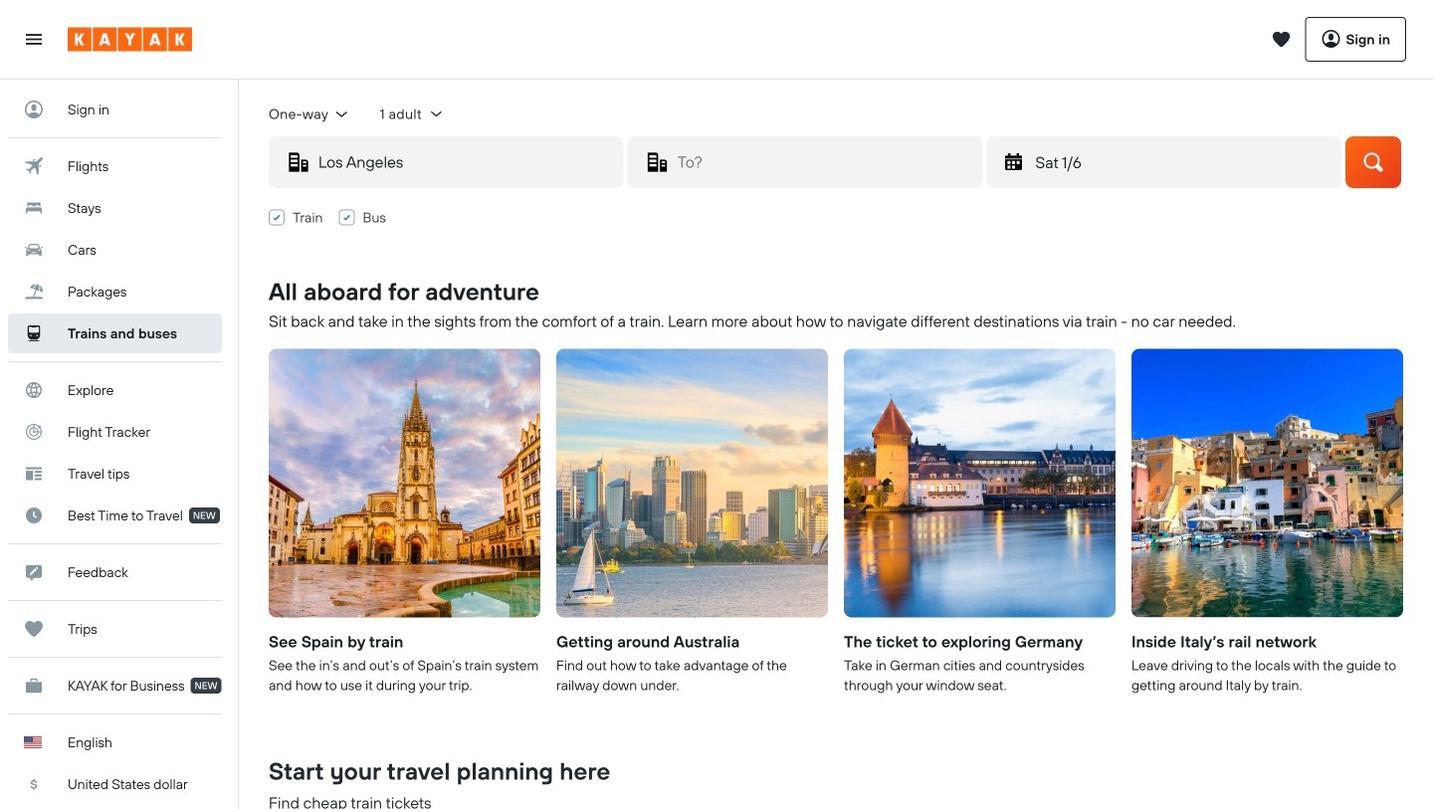 Task type: describe. For each thing, give the bounding box(es) containing it.
saturday january 6th element
[[1035, 150, 1329, 174]]

the ticket to exploring germany element
[[844, 349, 1116, 617]]

getting around australia element
[[556, 349, 828, 617]]

see spain by train element
[[269, 349, 540, 617]]

Trip type One-way field
[[269, 105, 350, 123]]

To? text field
[[670, 137, 982, 187]]

From? text field
[[311, 137, 623, 187]]



Task type: vqa. For each thing, say whether or not it's contained in the screenshot.
The ticket to exploring Germany element at the right of the page
yes



Task type: locate. For each thing, give the bounding box(es) containing it.
navigation menu image
[[24, 29, 44, 49]]

inside italy's rail network element
[[1132, 349, 1403, 617]]

united states (english) image
[[24, 737, 42, 748]]



